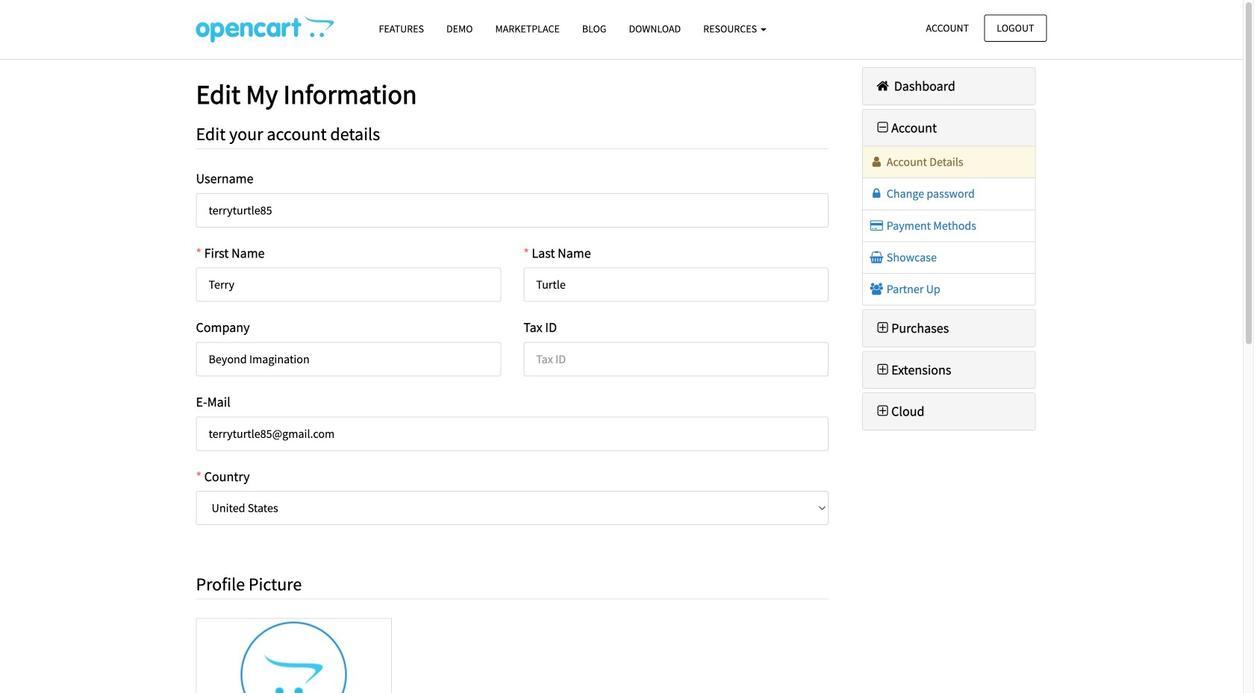 Task type: describe. For each thing, give the bounding box(es) containing it.
minus square o image
[[875, 121, 892, 134]]

plus square o image
[[875, 363, 892, 377]]

credit card image
[[869, 220, 885, 232]]

home image
[[875, 79, 892, 93]]

Tax ID text field
[[524, 342, 829, 377]]

2 plus square o image from the top
[[875, 405, 892, 418]]

lock image
[[869, 188, 885, 200]]



Task type: locate. For each thing, give the bounding box(es) containing it.
First Name text field
[[196, 268, 501, 302]]

account edit image
[[196, 16, 334, 43]]

plus square o image down 'users' icon
[[875, 322, 892, 335]]

1 vertical spatial plus square o image
[[875, 405, 892, 418]]

plus square o image down plus square o image
[[875, 405, 892, 418]]

plus square o image
[[875, 322, 892, 335], [875, 405, 892, 418]]

Company Name text field
[[196, 342, 501, 377]]

users image
[[869, 283, 885, 295]]

0 vertical spatial plus square o image
[[875, 322, 892, 335]]

1 plus square o image from the top
[[875, 322, 892, 335]]

user image
[[869, 156, 885, 168]]

Username text field
[[196, 193, 829, 228]]

shopping basket image
[[869, 252, 885, 264]]

Last Name text field
[[524, 268, 829, 302]]

E-Mail text field
[[196, 417, 829, 451]]



Task type: vqa. For each thing, say whether or not it's contained in the screenshot.
star ICON
no



